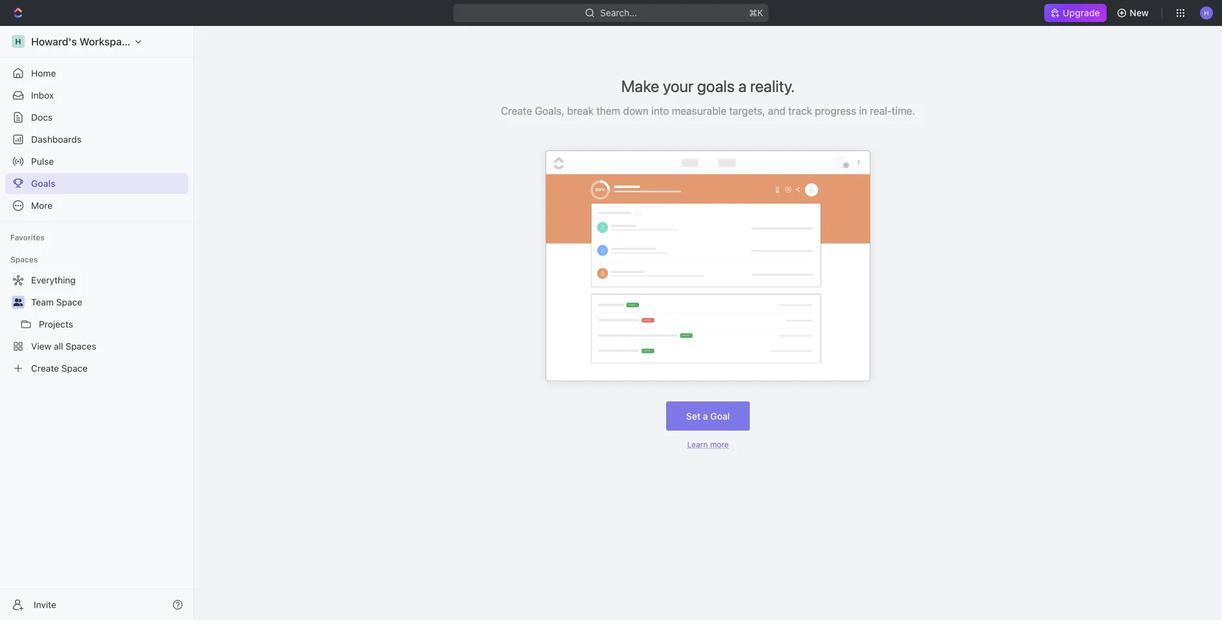 Task type: locate. For each thing, give the bounding box(es) containing it.
1 horizontal spatial h
[[1204, 9, 1209, 16]]

1 horizontal spatial create
[[501, 105, 532, 117]]

more button
[[5, 195, 188, 216]]

learn more
[[687, 440, 729, 449]]

set
[[686, 411, 701, 421]]

a right set
[[703, 411, 708, 421]]

howard's workspace, , element
[[12, 35, 25, 48]]

create
[[501, 105, 532, 117], [31, 363, 59, 374]]

projects link
[[39, 314, 186, 335]]

sidebar navigation
[[0, 26, 197, 620]]

0 vertical spatial h
[[1204, 9, 1209, 16]]

0 vertical spatial create
[[501, 105, 532, 117]]

upgrade link
[[1045, 4, 1107, 22]]

spaces
[[10, 255, 38, 264], [66, 341, 96, 352]]

in
[[859, 105, 868, 117]]

h inside dropdown button
[[1204, 9, 1209, 16]]

1 horizontal spatial a
[[738, 76, 747, 95]]

1 vertical spatial space
[[61, 363, 88, 374]]

create inside "tree"
[[31, 363, 59, 374]]

team space link
[[31, 292, 186, 313]]

and
[[768, 105, 786, 117]]

invite
[[34, 600, 56, 610]]

1 vertical spatial create
[[31, 363, 59, 374]]

real-
[[870, 105, 892, 117]]

1 vertical spatial a
[[703, 411, 708, 421]]

everything link
[[5, 270, 186, 291]]

make
[[621, 76, 659, 95]]

spaces right "all"
[[66, 341, 96, 352]]

space
[[56, 297, 82, 308], [61, 363, 88, 374]]

dashboards link
[[5, 129, 188, 150]]

1 vertical spatial h
[[15, 37, 21, 46]]

space up projects
[[56, 297, 82, 308]]

inbox link
[[5, 85, 188, 106]]

team space
[[31, 297, 82, 308]]

tree containing everything
[[5, 270, 188, 379]]

0 vertical spatial a
[[738, 76, 747, 95]]

create space
[[31, 363, 88, 374]]

create down the view
[[31, 363, 59, 374]]

search...
[[601, 7, 637, 18]]

new
[[1130, 7, 1149, 18]]

everything
[[31, 275, 76, 285]]

h
[[1204, 9, 1209, 16], [15, 37, 21, 46]]

0 vertical spatial spaces
[[10, 255, 38, 264]]

favorites button
[[5, 230, 50, 245]]

time.
[[892, 105, 915, 117]]

create left goals,
[[501, 105, 532, 117]]

a
[[738, 76, 747, 95], [703, 411, 708, 421]]

a up targets,
[[738, 76, 747, 95]]

tree
[[5, 270, 188, 379]]

view
[[31, 341, 51, 352]]

0 horizontal spatial create
[[31, 363, 59, 374]]

into
[[652, 105, 669, 117]]

down
[[623, 105, 649, 117]]

spaces down favorites
[[10, 255, 38, 264]]

team
[[31, 297, 54, 308]]

space for create space
[[61, 363, 88, 374]]

favorites
[[10, 233, 45, 242]]

home
[[31, 68, 56, 79]]

howard's workspace
[[31, 35, 133, 48]]

view all spaces
[[31, 341, 96, 352]]

0 vertical spatial space
[[56, 297, 82, 308]]

set a goal
[[686, 411, 730, 421]]

⌘k
[[749, 7, 764, 18]]

learn more link
[[687, 440, 729, 449]]

space down view all spaces
[[61, 363, 88, 374]]

h button
[[1196, 3, 1217, 23]]

1 horizontal spatial spaces
[[66, 341, 96, 352]]

create for create goals, break them down into measurable targets, and track progress in real-time.
[[501, 105, 532, 117]]

inbox
[[31, 90, 54, 101]]

pulse
[[31, 156, 54, 167]]

0 horizontal spatial h
[[15, 37, 21, 46]]

create space link
[[5, 358, 186, 379]]

projects
[[39, 319, 73, 330]]

goals
[[31, 178, 55, 189]]



Task type: vqa. For each thing, say whether or not it's contained in the screenshot.
+ at top right
no



Task type: describe. For each thing, give the bounding box(es) containing it.
make your goals a reality.
[[621, 76, 795, 95]]

learn
[[687, 440, 708, 449]]

howard's
[[31, 35, 77, 48]]

measurable
[[672, 105, 727, 117]]

docs
[[31, 112, 53, 123]]

your
[[663, 76, 694, 95]]

tree inside sidebar navigation
[[5, 270, 188, 379]]

space for team space
[[56, 297, 82, 308]]

workspace
[[79, 35, 133, 48]]

new button
[[1112, 3, 1157, 23]]

home link
[[5, 63, 188, 84]]

goals
[[697, 76, 735, 95]]

0 horizontal spatial a
[[703, 411, 708, 421]]

break
[[567, 105, 594, 117]]

more
[[31, 200, 53, 211]]

dashboards
[[31, 134, 81, 145]]

upgrade
[[1063, 7, 1100, 18]]

targets,
[[729, 105, 766, 117]]

track
[[789, 105, 812, 117]]

goals,
[[535, 105, 565, 117]]

goal
[[711, 411, 730, 421]]

create goals, break them down into measurable targets, and track progress in real-time.
[[501, 105, 915, 117]]

view all spaces link
[[5, 336, 186, 357]]

progress
[[815, 105, 857, 117]]

user group image
[[13, 298, 23, 306]]

0 horizontal spatial spaces
[[10, 255, 38, 264]]

more
[[710, 440, 729, 449]]

create for create space
[[31, 363, 59, 374]]

docs link
[[5, 107, 188, 128]]

reality.
[[750, 76, 795, 95]]

pulse link
[[5, 151, 188, 172]]

all
[[54, 341, 63, 352]]

h inside howard's workspace, , element
[[15, 37, 21, 46]]

1 vertical spatial spaces
[[66, 341, 96, 352]]

them
[[596, 105, 621, 117]]

goals link
[[5, 173, 188, 194]]



